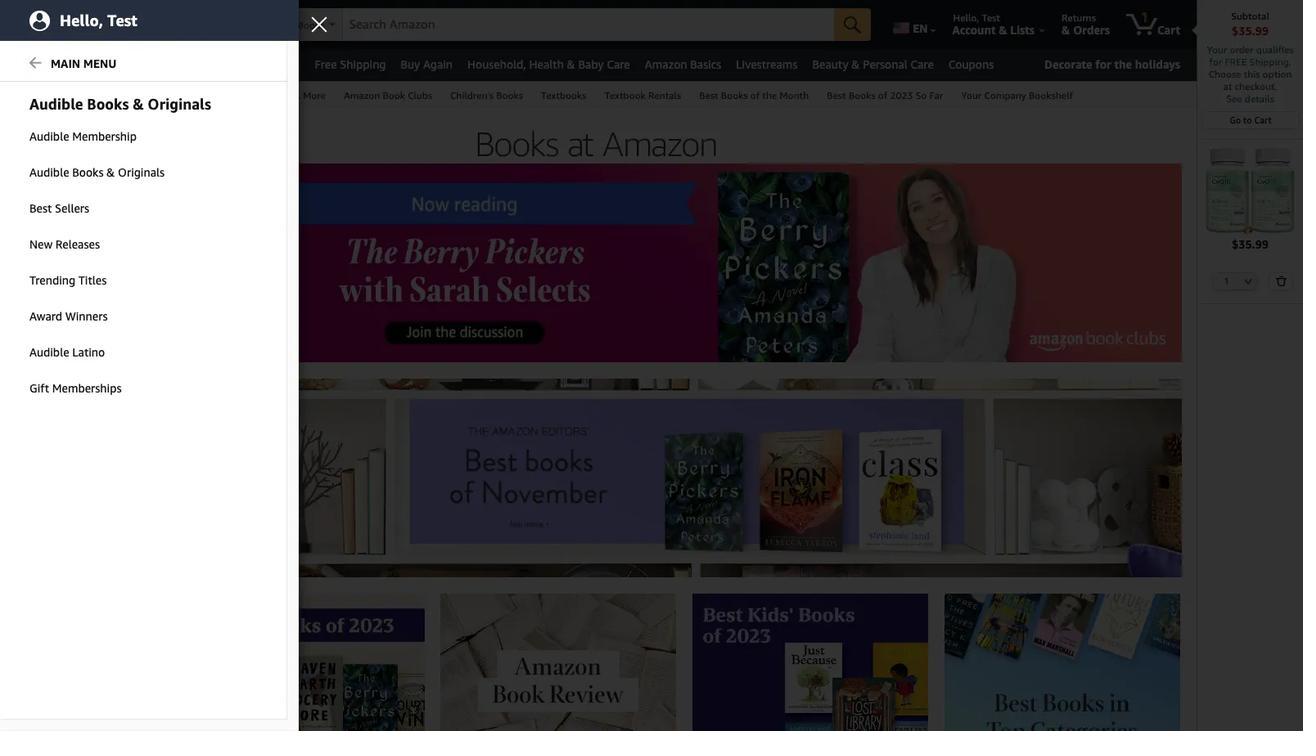 Task type: locate. For each thing, give the bounding box(es) containing it.
0 horizontal spatial more
[[15, 386, 40, 399]]

2 vertical spatial to
[[47, 229, 56, 241]]

latino up spanish in the top of the page
[[82, 200, 109, 211]]

order
[[1230, 43, 1254, 56]]

1 horizontal spatial children's
[[450, 89, 494, 102]]

best books of 2023 so far link up picks
[[23, 288, 140, 300]]

children's down "household,"
[[450, 89, 494, 102]]

of
[[750, 89, 760, 102], [878, 89, 888, 102], [75, 273, 84, 285], [75, 288, 84, 300]]

free
[[1225, 56, 1247, 68]]

1 horizontal spatial so
[[916, 89, 927, 102]]

0 horizontal spatial the
[[86, 273, 100, 285]]

& right beauty
[[852, 57, 860, 71]]

books in spanish link
[[23, 214, 99, 226]]

main
[[51, 56, 80, 70]]

gift memberships
[[29, 381, 122, 395]]

prime reading eligible link
[[15, 711, 149, 729]]

0 horizontal spatial care
[[607, 57, 630, 71]]

book
[[383, 89, 405, 102]]

for left free
[[1209, 56, 1222, 68]]

choose
[[1209, 68, 1241, 80]]

to for go to cart
[[1244, 115, 1252, 125]]

0 horizontal spatial amazon
[[344, 89, 380, 102]]

1 vertical spatial deals
[[23, 362, 48, 373]]

test inside navigation navigation
[[982, 11, 1000, 24]]

hello, up coupons
[[953, 11, 979, 24]]

1 horizontal spatial cart
[[1255, 115, 1272, 125]]

in inside hispanic and latino stories books in spanish back to school books children's books
[[53, 214, 61, 226]]

gift
[[29, 381, 49, 395]]

bookshelf
[[1029, 89, 1073, 102]]

0 vertical spatial to
[[173, 11, 182, 24]]

checkbox image
[[15, 713, 28, 726]]

1 horizontal spatial more
[[303, 89, 326, 102]]

new releases link right search
[[152, 82, 230, 107]]

best books of 2023 so far link down personal
[[818, 82, 952, 107]]

children's
[[450, 89, 494, 102], [23, 244, 66, 255]]

livestreams link
[[729, 53, 805, 76]]

0 horizontal spatial hello, test
[[60, 11, 137, 29]]

to for delivering to los angeles 90005 update location
[[173, 11, 182, 24]]

audible
[[29, 95, 83, 113]]

0 horizontal spatial children's books link
[[23, 244, 96, 255]]

0 vertical spatial new releases link
[[152, 82, 230, 107]]

new down books in spanish link
[[29, 237, 53, 251]]

1 horizontal spatial month
[[780, 89, 809, 102]]

2023 down titles
[[86, 288, 108, 300]]

0 vertical spatial latino
[[82, 200, 109, 211]]

the left holidays
[[1115, 57, 1132, 71]]

hello,
[[60, 11, 103, 29], [953, 11, 979, 24]]

& down groceries 'link'
[[293, 89, 300, 102]]

care right baby
[[607, 57, 630, 71]]

to left los
[[173, 11, 182, 24]]

0 vertical spatial releases
[[183, 89, 221, 102]]

0 vertical spatial the
[[1115, 57, 1132, 71]]

0 horizontal spatial 2023
[[86, 288, 108, 300]]

trending titles
[[29, 273, 107, 287]]

los
[[185, 11, 200, 24]]

1 horizontal spatial for
[[1209, 56, 1222, 68]]

new
[[161, 89, 181, 102], [29, 237, 53, 251]]

2023 inside navigation navigation
[[890, 89, 913, 102]]

0 vertical spatial your
[[1207, 43, 1227, 56]]

amazon book clubs link
[[335, 82, 441, 107]]

your
[[1207, 43, 1227, 56], [961, 89, 982, 102]]

month up writers
[[103, 273, 130, 285]]

0 horizontal spatial far
[[126, 288, 140, 300]]

hispanic and latino stories books in spanish back to school books children's books
[[23, 200, 143, 255]]

0 horizontal spatial so
[[111, 288, 123, 300]]

1 horizontal spatial amazon
[[645, 57, 687, 71]]

best kids' books of 2023 image
[[693, 594, 929, 732]]

hello, inside navigation navigation
[[953, 11, 979, 24]]

amazon inside 'link'
[[645, 57, 687, 71]]

1 horizontal spatial your
[[1207, 43, 1227, 56]]

releases inside navigation navigation
[[183, 89, 221, 102]]

the for best books of the month
[[762, 89, 777, 102]]

your down coupons link
[[961, 89, 982, 102]]

1 vertical spatial best books of 2023 so far link
[[23, 288, 140, 300]]

to inside hispanic and latino stories books in spanish back to school books children's books
[[47, 229, 56, 241]]

$35.99 down subtotal
[[1232, 24, 1269, 38]]

eligible
[[110, 713, 149, 727]]

1 vertical spatial to
[[1244, 115, 1252, 125]]

1 vertical spatial audible
[[29, 165, 69, 179]]

advanced search
[[67, 89, 143, 102]]

0 horizontal spatial 1
[[1141, 9, 1149, 25]]

hello, test
[[60, 11, 137, 29], [953, 11, 1000, 24]]

deals up search
[[107, 57, 135, 71]]

titles
[[78, 273, 107, 287]]

new releases down books in spanish link
[[29, 237, 100, 251]]

1 audible from the top
[[29, 129, 69, 143]]

new releases link up the trending titles link at top left
[[0, 228, 287, 262]]

sellers inside navigation navigation
[[261, 89, 291, 102]]

1 vertical spatial 2023
[[86, 288, 108, 300]]

month for best books of the month
[[780, 89, 809, 102]]

0 horizontal spatial sellers
[[55, 201, 89, 215]]

0 vertical spatial best books of 2023 so far link
[[818, 82, 952, 107]]

new releases link
[[152, 82, 230, 107], [0, 228, 287, 262]]

account
[[952, 23, 996, 37]]

the down livestreams link
[[762, 89, 777, 102]]

& inside returns & orders
[[1062, 23, 1070, 37]]

2 horizontal spatial the
[[1115, 57, 1132, 71]]

0 horizontal spatial children's
[[23, 244, 66, 255]]

of for best books of the month
[[750, 89, 760, 102]]

1 horizontal spatial care
[[911, 57, 934, 71]]

the inside best books of the month best books of 2023 so far celebrity picks books by black writers
[[86, 273, 100, 285]]

checkout.
[[1235, 80, 1277, 93]]

shipping.
[[1250, 56, 1292, 68]]

test left lists
[[982, 11, 1000, 24]]

audible down audible in the left top of the page
[[29, 129, 69, 143]]

amazon
[[645, 57, 687, 71], [344, 89, 380, 102]]

your left "order"
[[1207, 43, 1227, 56]]

to down books in spanish link
[[47, 229, 56, 241]]

amazon down shipping
[[344, 89, 380, 102]]

audible for audible membership
[[29, 129, 69, 143]]

1 horizontal spatial best books of the month link
[[690, 82, 818, 107]]

0 horizontal spatial your
[[961, 89, 982, 102]]

1 care from the left
[[607, 57, 630, 71]]

0 vertical spatial amazon
[[645, 57, 687, 71]]

care down en
[[911, 57, 934, 71]]

1 horizontal spatial to
[[173, 11, 182, 24]]

month inside navigation navigation
[[780, 89, 809, 102]]

so
[[916, 89, 927, 102], [111, 288, 123, 300]]

0 vertical spatial deals
[[107, 57, 135, 71]]

deals down "read"
[[23, 362, 48, 373]]

audible latino link
[[0, 336, 287, 370]]

textbook rentals link
[[596, 82, 690, 107]]

beauty
[[812, 57, 849, 71]]

1 vertical spatial month
[[103, 273, 130, 285]]

test up the menu
[[107, 11, 137, 29]]

far inside best books of the month best books of 2023 so far celebrity picks books by black writers
[[126, 288, 140, 300]]

amazon basics
[[645, 57, 721, 71]]

for right decorate
[[1096, 57, 1112, 71]]

free
[[315, 57, 337, 71]]

0 horizontal spatial best books of 2023 so far link
[[23, 288, 140, 300]]

best for best sellers & more
[[239, 89, 259, 102]]

0 vertical spatial sellers
[[261, 89, 291, 102]]

latino right with
[[72, 345, 105, 359]]

2 vertical spatial audible
[[29, 345, 69, 359]]

1 vertical spatial sellers
[[55, 201, 89, 215]]

children's down back
[[23, 244, 66, 255]]

1 vertical spatial new
[[29, 237, 53, 251]]

0 horizontal spatial releases
[[56, 237, 100, 251]]

2 audible from the top
[[29, 165, 69, 179]]

more down free
[[303, 89, 326, 102]]

best books of the month link down livestreams link
[[690, 82, 818, 107]]

to
[[173, 11, 182, 24], [1244, 115, 1252, 125], [47, 229, 56, 241]]

amazon up rentals
[[645, 57, 687, 71]]

read
[[23, 347, 46, 359]]

best books of the month link up picks
[[23, 273, 130, 285]]

1 vertical spatial cart
[[1255, 115, 1272, 125]]

1 vertical spatial your
[[961, 89, 982, 102]]

popular
[[15, 167, 54, 179]]

best books in top categories image
[[945, 594, 1181, 732]]

sellers
[[261, 89, 291, 102], [55, 201, 89, 215]]

buy again link
[[393, 53, 460, 76]]

1 vertical spatial new releases link
[[0, 228, 287, 262]]

of for best books of 2023 so far
[[878, 89, 888, 102]]

1 vertical spatial the
[[762, 89, 777, 102]]

details
[[1245, 93, 1274, 105]]

advanced
[[67, 89, 111, 102]]

deals inside read with pride deals in books
[[23, 362, 48, 373]]

location
[[168, 23, 211, 37]]

$35.99 inside subtotal $35.99
[[1232, 24, 1269, 38]]

0 horizontal spatial month
[[103, 273, 130, 285]]

best sellers
[[29, 201, 89, 215]]

award
[[29, 309, 62, 323]]

deals inside navigation navigation
[[107, 57, 135, 71]]

company
[[984, 89, 1026, 102]]

latino inside hispanic and latino stories books in spanish back to school books children's books
[[82, 200, 109, 211]]

shipping
[[340, 57, 386, 71]]

deals in books link
[[23, 362, 88, 373]]

with
[[49, 347, 67, 359]]

0 vertical spatial 1
[[1141, 9, 1149, 25]]

& left orders
[[1062, 23, 1070, 37]]

so down the beauty & personal care link
[[916, 89, 927, 102]]

award winners
[[29, 309, 108, 323]]

1 up holidays
[[1141, 9, 1149, 25]]

best books of november image
[[188, 379, 1182, 578]]

audible membership
[[29, 129, 137, 143]]

1 horizontal spatial new releases
[[161, 89, 221, 102]]

0 vertical spatial best books of the month link
[[690, 82, 818, 107]]

1 horizontal spatial best books of 2023 so far link
[[818, 82, 952, 107]]

in up back to school books link
[[53, 214, 61, 226]]

1 vertical spatial so
[[111, 288, 123, 300]]

1 vertical spatial 1
[[1224, 276, 1229, 286]]

0 vertical spatial 2023
[[890, 89, 913, 102]]

and
[[63, 200, 80, 211]]

1 horizontal spatial hello,
[[953, 11, 979, 24]]

1 horizontal spatial the
[[762, 89, 777, 102]]

Search Amazon text field
[[343, 9, 834, 40]]

children's books link down back to school books link
[[23, 244, 96, 255]]

best for best sellers
[[29, 201, 52, 215]]

main menu link
[[0, 47, 287, 82]]

0 vertical spatial new
[[161, 89, 181, 102]]

your inside your order qualifies for free shipping. choose this option at checkout. see details
[[1207, 43, 1227, 56]]

0 vertical spatial more
[[303, 89, 326, 102]]

3 audible from the top
[[29, 345, 69, 359]]

1 horizontal spatial releases
[[183, 89, 221, 102]]

2023 down personal
[[890, 89, 913, 102]]

releases down spanish in the top of the page
[[56, 237, 100, 251]]

so up writers
[[111, 288, 123, 300]]

0 vertical spatial far
[[930, 89, 943, 102]]

0 vertical spatial so
[[916, 89, 927, 102]]

spanish
[[63, 214, 99, 226]]

1 horizontal spatial test
[[982, 11, 1000, 24]]

audible for audible latino
[[29, 345, 69, 359]]

releases down location at top left
[[183, 89, 221, 102]]

new releases down the main menu link
[[161, 89, 221, 102]]

1 horizontal spatial hello, test
[[953, 11, 1000, 24]]

now reading. bright young women with sarah selects. join the discussion. image
[[188, 164, 1182, 362]]

so inside navigation navigation
[[916, 89, 927, 102]]

children's books link
[[441, 82, 532, 107], [23, 244, 96, 255]]

hello, test link
[[0, 0, 299, 41]]

month for best books of the month best books of 2023 so far celebrity picks books by black writers
[[103, 273, 130, 285]]

month inside best books of the month best books of 2023 so far celebrity picks books by black writers
[[103, 273, 130, 285]]

cart up holidays
[[1158, 23, 1180, 37]]

0 vertical spatial children's
[[450, 89, 494, 102]]

holiday
[[64, 57, 104, 71]]

buy
[[401, 57, 420, 71]]

search
[[113, 89, 143, 102]]

1 vertical spatial children's books link
[[23, 244, 96, 255]]

hello, test up coupons
[[953, 11, 1000, 24]]

in down read with pride link
[[51, 362, 58, 373]]

to right go
[[1244, 115, 1252, 125]]

more down deals in books link
[[15, 386, 40, 399]]

month down livestreams link
[[780, 89, 809, 102]]

1 horizontal spatial deals
[[107, 57, 135, 71]]

1 horizontal spatial sellers
[[261, 89, 291, 102]]

to inside delivering to los angeles 90005 update location
[[173, 11, 182, 24]]

trending
[[29, 273, 75, 287]]

celebrity picks link
[[23, 303, 88, 314]]

basics
[[690, 57, 721, 71]]

new down the main menu link
[[161, 89, 181, 102]]

1 horizontal spatial 1
[[1224, 276, 1229, 286]]

1 vertical spatial children's
[[23, 244, 66, 255]]

delivering to los angeles 90005 update location
[[125, 11, 269, 37]]

0 vertical spatial audible
[[29, 129, 69, 143]]

1 horizontal spatial far
[[930, 89, 943, 102]]

0 vertical spatial children's books link
[[441, 82, 532, 107]]

1 vertical spatial amazon
[[344, 89, 380, 102]]

0 horizontal spatial deals
[[23, 362, 48, 373]]

none submit inside books search box
[[834, 8, 871, 41]]

audible up hispanic
[[29, 165, 69, 179]]

audible up deals in books link
[[29, 345, 69, 359]]

hello, test up the menu
[[60, 11, 137, 29]]

1 vertical spatial releases
[[56, 237, 100, 251]]

new inside navigation navigation
[[161, 89, 181, 102]]

1 horizontal spatial 2023
[[890, 89, 913, 102]]

audible
[[29, 129, 69, 143], [29, 165, 69, 179], [29, 345, 69, 359]]

2 vertical spatial the
[[86, 273, 100, 285]]

0 horizontal spatial best books of the month link
[[23, 273, 130, 285]]

0 vertical spatial new releases
[[161, 89, 221, 102]]

cart down details
[[1255, 115, 1272, 125]]

originals
[[118, 165, 165, 179]]

2 horizontal spatial to
[[1244, 115, 1252, 125]]

in inside read with pride deals in books
[[51, 362, 58, 373]]

1 vertical spatial far
[[126, 288, 140, 300]]

orders
[[1073, 23, 1110, 37]]

0 vertical spatial month
[[780, 89, 809, 102]]

1 left "dropdown" image
[[1224, 276, 1229, 286]]

0 vertical spatial cart
[[1158, 23, 1180, 37]]

hello, up main menu
[[60, 11, 103, 29]]

& right books
[[133, 95, 144, 113]]

again
[[423, 57, 453, 71]]

test
[[107, 11, 137, 29], [982, 11, 1000, 24]]

children's books link down "household,"
[[441, 82, 532, 107]]

1 horizontal spatial new
[[161, 89, 181, 102]]

best books of 2023 image
[[188, 594, 424, 732]]

2023 inside best books of the month best books of 2023 so far celebrity picks books by black writers
[[86, 288, 108, 300]]

books inside read with pride deals in books
[[61, 362, 88, 373]]

0 horizontal spatial to
[[47, 229, 56, 241]]

so inside best books of the month best books of 2023 so far celebrity picks books by black writers
[[111, 288, 123, 300]]

returns
[[1062, 11, 1096, 24]]

go to cart link
[[1203, 112, 1298, 129]]

$35.99 up "dropdown" image
[[1232, 237, 1269, 251]]

the up picks
[[86, 273, 100, 285]]

None submit
[[834, 8, 871, 41]]



Task type: describe. For each thing, give the bounding box(es) containing it.
free shipping link
[[307, 53, 393, 76]]

rentals
[[648, 89, 681, 102]]

delete image
[[1275, 276, 1287, 286]]

children's books
[[450, 89, 523, 102]]

your for your company bookshelf
[[961, 89, 982, 102]]

children's inside hispanic and latino stories books in spanish back to school books children's books
[[23, 244, 66, 255]]

amazon for amazon book clubs
[[344, 89, 380, 102]]

back
[[23, 229, 45, 241]]

best for best books of the month
[[699, 89, 719, 102]]

best books of the month
[[699, 89, 809, 102]]

school
[[58, 229, 88, 241]]

best books of 2023 so far
[[827, 89, 943, 102]]

go
[[1230, 115, 1241, 125]]

coq10 600mg softgels | high absorption coq10 ubiquinol supplement | reduced form enhanced with vitamin e &amp; omega 3 6 9 | antioxidant powerhouse good for health | 120 softgels image
[[1206, 147, 1295, 236]]

winners
[[65, 309, 108, 323]]

advanced search link
[[58, 82, 152, 107]]

& left lists
[[999, 23, 1007, 37]]

health
[[529, 57, 564, 71]]

0 horizontal spatial hello,
[[60, 11, 103, 29]]

amazon basics link
[[638, 53, 729, 76]]

option
[[1263, 68, 1292, 80]]

membership
[[72, 129, 137, 143]]

audible books & originals
[[29, 165, 165, 179]]

livestreams
[[736, 57, 798, 71]]

beauty & personal care
[[812, 57, 934, 71]]

en link
[[883, 4, 943, 45]]

subtotal $35.99
[[1231, 10, 1270, 38]]

coupons
[[949, 57, 994, 71]]

navigation navigation
[[0, 0, 1303, 732]]

best for best books of 2023 so far
[[827, 89, 846, 102]]

& left baby
[[567, 57, 575, 71]]

see
[[1226, 93, 1242, 105]]

returns & orders
[[1062, 11, 1110, 37]]

more inside navigation navigation
[[303, 89, 326, 102]]

all button
[[9, 49, 57, 81]]

back to school books link
[[23, 229, 118, 241]]

0 horizontal spatial new
[[29, 237, 53, 251]]

amazon book review image
[[440, 594, 677, 732]]

read with pride deals in books
[[23, 347, 92, 373]]

hello, test inside hello, test link
[[60, 11, 137, 29]]

0 horizontal spatial test
[[107, 11, 137, 29]]

writers
[[93, 318, 124, 329]]

groceries
[[241, 57, 289, 71]]

stories
[[112, 200, 143, 211]]

audible for audible books & originals
[[29, 165, 69, 179]]

trending titles link
[[0, 264, 287, 298]]

for inside your order qualifies for free shipping. choose this option at checkout. see details
[[1209, 56, 1222, 68]]

of for best books of the month best books of 2023 so far celebrity picks books by black writers
[[75, 273, 84, 285]]

your for your order qualifies for free shipping. choose this option at checkout. see details
[[1207, 43, 1227, 56]]

main menu
[[51, 56, 117, 70]]

& left originals at the left of page
[[107, 165, 115, 179]]

in right popular
[[57, 167, 67, 179]]

coupons link
[[941, 53, 1001, 76]]

beauty & personal care link
[[805, 53, 941, 76]]

1 vertical spatial latino
[[72, 345, 105, 359]]

delivering
[[125, 11, 170, 24]]

amazon image
[[15, 15, 94, 39]]

far inside navigation navigation
[[930, 89, 943, 102]]

picks
[[64, 303, 88, 314]]

menu
[[83, 56, 117, 70]]

1 vertical spatial $35.99
[[1232, 237, 1269, 251]]

amazon for amazon basics
[[645, 57, 687, 71]]

textbooks link
[[532, 82, 596, 107]]

books inside search box
[[298, 19, 325, 31]]

audible books & originals
[[29, 95, 211, 113]]

audible books & originals link
[[0, 156, 287, 190]]

groceries link
[[234, 53, 307, 76]]

0 horizontal spatial new releases
[[29, 237, 100, 251]]

clubs
[[408, 89, 432, 102]]

Books search field
[[289, 8, 871, 43]]

account & lists
[[952, 23, 1035, 37]]

audible membership link
[[0, 120, 287, 154]]

holidays
[[1135, 57, 1180, 71]]

qualifies
[[1256, 43, 1294, 56]]

all
[[34, 58, 49, 72]]

hispanic
[[23, 200, 61, 211]]

books
[[87, 95, 129, 113]]

1 vertical spatial more
[[15, 386, 40, 399]]

children's inside navigation navigation
[[450, 89, 494, 102]]

1 horizontal spatial children's books link
[[441, 82, 532, 107]]

90005
[[240, 11, 269, 24]]

the for best books of the month best books of 2023 so far celebrity picks books by black writers
[[86, 273, 100, 285]]

popular in books
[[15, 167, 102, 179]]

household, health & baby care link
[[460, 53, 638, 76]]

0 horizontal spatial for
[[1096, 57, 1112, 71]]

en
[[913, 21, 928, 35]]

sellers for best sellers & more
[[261, 89, 291, 102]]

decorate for the holidays
[[1045, 57, 1180, 71]]

holiday deals
[[64, 57, 135, 71]]

decorate
[[1045, 57, 1093, 71]]

decorate for the holidays link
[[1038, 54, 1187, 75]]

buy again
[[401, 57, 453, 71]]

hello, test inside navigation navigation
[[953, 11, 1000, 24]]

holiday deals link
[[57, 53, 142, 76]]

best sellers & more link
[[230, 82, 335, 107]]

books%20at%20amazon image
[[255, 120, 942, 164]]

hispanic and latino stories link
[[23, 200, 143, 211]]

0 horizontal spatial cart
[[1158, 23, 1180, 37]]

best books of the month best books of 2023 so far celebrity picks books by black writers
[[23, 273, 140, 329]]

in down deals in books link
[[43, 386, 53, 399]]

household,
[[467, 57, 526, 71]]

1 vertical spatial best books of the month link
[[23, 273, 130, 285]]

reading
[[65, 713, 107, 727]]

dropdown image
[[1245, 278, 1253, 285]]

prime reading eligible
[[32, 713, 149, 727]]

your order qualifies for free shipping. choose this option at checkout. see details
[[1207, 43, 1294, 105]]

update
[[125, 23, 165, 37]]

your company bookshelf link
[[952, 82, 1082, 107]]

textbook
[[605, 89, 646, 102]]

angeles
[[203, 11, 238, 24]]

new releases inside navigation navigation
[[161, 89, 221, 102]]

textbooks
[[541, 89, 587, 102]]

sellers for best sellers
[[55, 201, 89, 215]]

subtotal
[[1231, 10, 1270, 22]]

black
[[66, 318, 90, 329]]

your company bookshelf
[[961, 89, 1073, 102]]

award winners link
[[0, 300, 287, 334]]

2 care from the left
[[911, 57, 934, 71]]



Task type: vqa. For each thing, say whether or not it's contained in the screenshot.
mine
no



